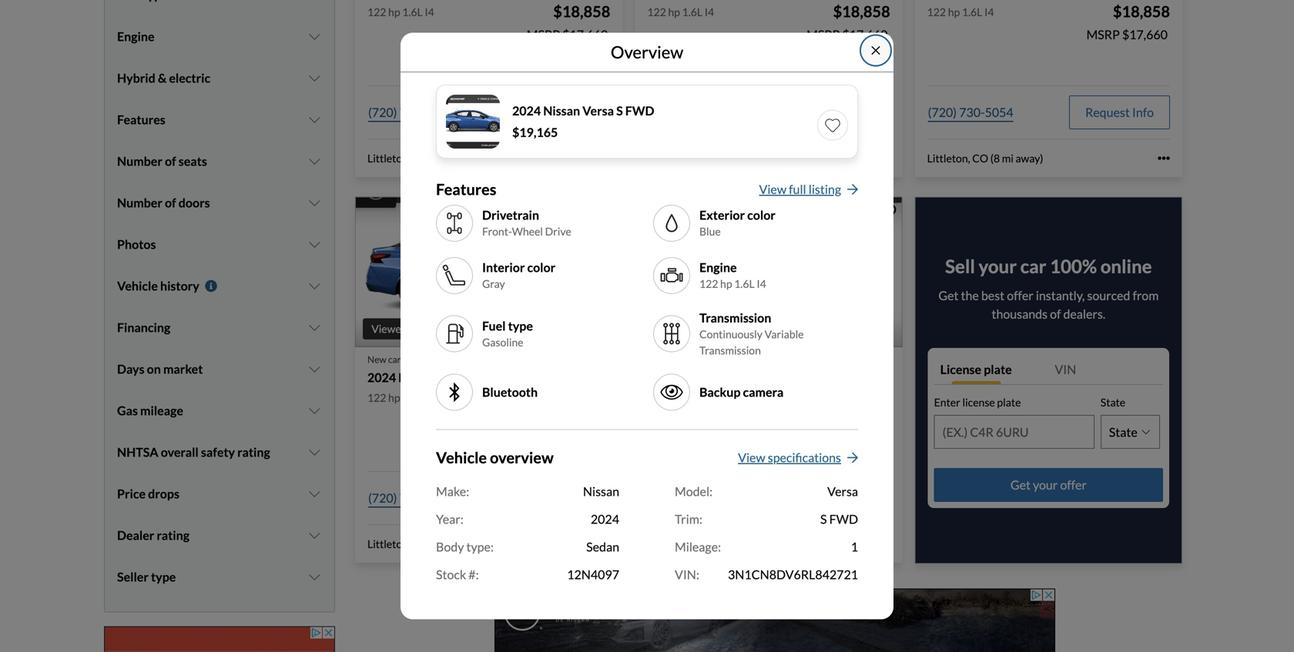 Task type: vqa. For each thing, say whether or not it's contained in the screenshot.
Mi related to 2nd ellipsis h icon from the right
yes



Task type: locate. For each thing, give the bounding box(es) containing it.
0 horizontal spatial color
[[527, 260, 556, 275]]

0 vertical spatial plate
[[984, 362, 1012, 377]]

car up instantly,
[[1021, 255, 1047, 277]]

offer
[[1007, 288, 1034, 303], [1061, 478, 1087, 493]]

get down enter license plate field
[[1011, 478, 1031, 493]]

arrow right image for vehicle overview
[[848, 452, 859, 464]]

1 horizontal spatial your
[[1033, 478, 1058, 493]]

plate inside "license plate" tab
[[984, 362, 1012, 377]]

get inside get the best offer instantly, sourced from thousands of dealers.
[[939, 288, 959, 303]]

2 new car 2024 nissan versa s fwd from the left
[[648, 354, 790, 385]]

type
[[508, 318, 533, 334]]

2 $19,465 from the left
[[843, 413, 888, 428]]

(720) 730-5054 button
[[368, 95, 455, 129], [648, 95, 735, 129], [928, 95, 1015, 129], [368, 482, 455, 516], [648, 482, 735, 516]]

1 vertical spatial get
[[1011, 478, 1031, 493]]

0 vertical spatial transmission
[[700, 310, 772, 325]]

new car 2024 nissan versa s fwd for gray 2024 nissan versa s fwd sedan front-wheel drive continuously variable transmission image
[[648, 354, 790, 385]]

nissan inside 2024 nissan versa s fwd $19,165
[[543, 103, 580, 118]]

0 vertical spatial offer
[[1007, 288, 1034, 303]]

s right backup
[[752, 370, 758, 385]]

vehicle
[[436, 449, 487, 467]]

fwd down gasoline
[[481, 370, 510, 385]]

0 horizontal spatial new car 2024 nissan versa s fwd
[[368, 354, 510, 385]]

body
[[436, 540, 464, 555]]

new car 2024 nissan versa s fwd for blue 2024 nissan versa s fwd sedan front-wheel drive continuously variable transmission image
[[368, 354, 510, 385]]

your for car
[[979, 255, 1017, 277]]

previous image image up viewed
[[365, 260, 380, 285]]

s
[[617, 103, 623, 118], [472, 370, 478, 385], [752, 370, 758, 385], [821, 512, 827, 527]]

(720)
[[368, 105, 397, 120], [648, 105, 677, 120], [928, 105, 957, 120], [368, 491, 397, 506], [648, 491, 677, 506]]

advertisement region
[[495, 589, 1056, 653], [104, 627, 335, 653]]

3 $17,660 from the left
[[1123, 27, 1168, 42]]

your inside get your offer button
[[1033, 478, 1058, 493]]

2 horizontal spatial $18,858
[[1114, 2, 1171, 21]]

0 horizontal spatial $18,858 msrp $17,660
[[527, 2, 611, 42]]

1 horizontal spatial previous image image
[[645, 260, 660, 285]]

arrow right image inside 'view full listing' link
[[848, 183, 859, 196]]

versa down fuel type image
[[438, 370, 469, 385]]

2 $18,858 from the left
[[834, 2, 891, 21]]

co
[[413, 152, 429, 165], [693, 152, 709, 165], [973, 152, 989, 165], [413, 538, 429, 551], [693, 538, 709, 551]]

license plate tab
[[935, 354, 1049, 385]]

0 horizontal spatial advertisement region
[[104, 627, 335, 653]]

color
[[748, 208, 776, 223], [527, 260, 556, 275]]

2 new from the left
[[648, 354, 667, 365]]

view left full
[[759, 182, 787, 197]]

1 new car 2024 nissan versa s fwd from the left
[[368, 354, 510, 385]]

new down viewed
[[368, 354, 387, 365]]

1 horizontal spatial car
[[668, 354, 681, 365]]

0 vertical spatial color
[[748, 208, 776, 223]]

gray
[[482, 277, 505, 291]]

previous image image
[[365, 260, 380, 285], [645, 260, 660, 285]]

drivetrain front-wheel drive
[[482, 208, 572, 238]]

get left the
[[939, 288, 959, 303]]

vehicle overview
[[436, 449, 554, 467]]

state
[[1101, 396, 1126, 409]]

fwd inside 2024 nissan versa s fwd $19,165
[[626, 103, 655, 118]]

s up 3n1cn8dv6rl842721
[[821, 512, 827, 527]]

1 horizontal spatial offer
[[1061, 478, 1087, 493]]

color right interior
[[527, 260, 556, 275]]

plate right license
[[998, 396, 1021, 409]]

arrow right image inside view specifications "link"
[[848, 452, 859, 464]]

view left specifications
[[738, 450, 766, 465]]

vin:
[[675, 567, 700, 583]]

2024 down viewed
[[368, 370, 396, 385]]

new car 2024 nissan versa s fwd down continuously
[[648, 354, 790, 385]]

versa inside 2024 nissan versa s fwd $19,165
[[583, 103, 614, 118]]

1 new from the left
[[368, 354, 387, 365]]

arrow right image right specifications
[[848, 452, 859, 464]]

transmission up continuously
[[700, 310, 772, 325]]

1.6l inside engine 122 hp 1.6l i4
[[735, 277, 755, 291]]

0 horizontal spatial $19,465
[[563, 413, 608, 428]]

mi
[[442, 152, 454, 165], [722, 152, 734, 165], [1002, 152, 1014, 165], [442, 538, 454, 551], [722, 538, 734, 551]]

arrow right image
[[848, 183, 859, 196], [848, 452, 859, 464]]

arrow right image for features
[[848, 183, 859, 196]]

1 horizontal spatial new car 2024 nissan versa s fwd
[[648, 354, 790, 385]]

1 vertical spatial your
[[1033, 478, 1058, 493]]

get
[[939, 288, 959, 303], [1011, 478, 1031, 493]]

1 horizontal spatial new
[[648, 354, 667, 365]]

fuel type image
[[442, 322, 467, 346]]

sell your car 100% online
[[946, 255, 1153, 277]]

$18,858
[[554, 2, 611, 21], [834, 2, 891, 21], [1114, 2, 1171, 21]]

2024 up $19,165
[[512, 103, 541, 118]]

0 horizontal spatial previous image image
[[365, 260, 380, 285]]

fwd down the overview
[[626, 103, 655, 118]]

new
[[368, 354, 387, 365], [648, 354, 667, 365]]

0 horizontal spatial your
[[979, 255, 1017, 277]]

1 vertical spatial transmission
[[700, 344, 761, 357]]

2024 up sedan
[[591, 512, 620, 527]]

nissan up $19,165
[[543, 103, 580, 118]]

0 vertical spatial get
[[939, 288, 959, 303]]

$17,660
[[563, 27, 608, 42], [843, 27, 888, 42], [1123, 27, 1168, 42]]

new car 2024 nissan versa s fwd
[[368, 354, 510, 385], [648, 354, 790, 385]]

msrp
[[527, 27, 560, 42], [807, 27, 840, 42], [1087, 27, 1120, 42], [527, 413, 560, 428], [807, 413, 840, 428]]

view full listing link
[[759, 180, 859, 205]]

1 vertical spatial color
[[527, 260, 556, 275]]

viewed
[[372, 323, 407, 336]]

exterior color image
[[660, 211, 684, 236]]

0 horizontal spatial get
[[939, 288, 959, 303]]

offer inside button
[[1061, 478, 1087, 493]]

request info button
[[510, 95, 611, 129], [790, 95, 891, 129], [1070, 95, 1171, 129], [510, 482, 611, 516], [790, 482, 891, 516]]

msrp $19,465
[[527, 413, 608, 428], [807, 413, 888, 428]]

versa down the overview
[[583, 103, 614, 118]]

new down transmission image
[[648, 354, 667, 365]]

trim:
[[675, 512, 703, 527]]

122 hp 1.6l i4
[[368, 5, 435, 18], [648, 5, 715, 18], [928, 5, 995, 18], [368, 392, 435, 405], [648, 392, 715, 405]]

request
[[526, 105, 570, 120], [806, 105, 850, 120], [1086, 105, 1130, 120], [526, 491, 570, 506], [806, 491, 850, 506]]

0 vertical spatial arrow right image
[[848, 183, 859, 196]]

your
[[979, 255, 1017, 277], [1033, 478, 1058, 493]]

0 vertical spatial view
[[759, 182, 787, 197]]

car for blue 2024 nissan versa s fwd sedan front-wheel drive continuously variable transmission image
[[388, 354, 401, 365]]

1 horizontal spatial $19,465
[[843, 413, 888, 428]]

0 horizontal spatial new
[[368, 354, 387, 365]]

get inside button
[[1011, 478, 1031, 493]]

body type:
[[436, 540, 494, 555]]

1.6l
[[402, 5, 423, 18], [683, 5, 703, 18], [963, 5, 983, 18], [735, 277, 755, 291], [402, 392, 423, 405], [683, 392, 703, 405]]

msrp $19,465 up specifications
[[807, 413, 888, 428]]

blue
[[700, 225, 721, 238]]

1 arrow right image from the top
[[848, 183, 859, 196]]

$19,465
[[563, 413, 608, 428], [843, 413, 888, 428]]

2 arrow right image from the top
[[848, 452, 859, 464]]

overview
[[611, 42, 684, 62]]

away)
[[456, 152, 484, 165], [736, 152, 764, 165], [1016, 152, 1044, 165], [456, 538, 484, 551], [736, 538, 764, 551]]

previous image image down the exterior color icon
[[645, 260, 660, 285]]

view inside "link"
[[738, 450, 766, 465]]

s fwd
[[821, 512, 859, 527]]

car down viewed
[[388, 354, 401, 365]]

specifications
[[768, 450, 842, 465]]

your up best
[[979, 255, 1017, 277]]

instantly,
[[1036, 288, 1085, 303]]

12n4097
[[567, 567, 620, 583]]

transmission
[[700, 310, 772, 325], [700, 344, 761, 357]]

vin tab
[[1049, 354, 1164, 385]]

1 vertical spatial offer
[[1061, 478, 1087, 493]]

2 horizontal spatial $17,660
[[1123, 27, 1168, 42]]

0 vertical spatial your
[[979, 255, 1017, 277]]

1 vertical spatial arrow right image
[[848, 452, 859, 464]]

interior color gray
[[482, 260, 556, 291]]

2024 nissan versa s fwd image
[[446, 95, 500, 149]]

enter license plate
[[935, 396, 1021, 409]]

s down the overview
[[617, 103, 623, 118]]

0 horizontal spatial $18,858
[[554, 2, 611, 21]]

$18,858 msrp $17,660
[[527, 2, 611, 42], [807, 2, 891, 42], [1087, 2, 1171, 42]]

color right the exterior
[[748, 208, 776, 223]]

camera
[[743, 385, 784, 400]]

plate
[[984, 362, 1012, 377], [998, 396, 1021, 409]]

1 horizontal spatial color
[[748, 208, 776, 223]]

drive
[[545, 225, 572, 238]]

view for vehicle overview
[[738, 450, 766, 465]]

1 $18,858 msrp $17,660 from the left
[[527, 2, 611, 42]]

get your offer button
[[935, 469, 1164, 503]]

color inside "interior color gray"
[[527, 260, 556, 275]]

s inside 2024 nissan versa s fwd $19,165
[[617, 103, 623, 118]]

get for get your offer
[[1011, 478, 1031, 493]]

5054
[[425, 105, 454, 120], [705, 105, 734, 120], [985, 105, 1014, 120], [425, 491, 454, 506], [705, 491, 734, 506]]

continuously
[[700, 328, 763, 341]]

request info
[[526, 105, 594, 120], [806, 105, 874, 120], [1086, 105, 1154, 120], [526, 491, 594, 506], [806, 491, 874, 506]]

(8
[[431, 152, 440, 165], [711, 152, 720, 165], [991, 152, 1000, 165], [431, 538, 440, 551], [711, 538, 720, 551]]

littleton,
[[368, 152, 411, 165], [648, 152, 691, 165], [928, 152, 971, 165], [368, 538, 411, 551], [648, 538, 691, 551]]

wheel
[[512, 225, 543, 238]]

ellipsis h image
[[598, 152, 611, 165], [1158, 152, 1171, 165], [598, 539, 611, 551]]

nissan down transmission image
[[679, 370, 716, 385]]

2024 down transmission image
[[648, 370, 676, 385]]

0 horizontal spatial $17,660
[[563, 27, 608, 42]]

122 inside engine 122 hp 1.6l i4
[[700, 277, 719, 291]]

1 horizontal spatial $17,660
[[843, 27, 888, 42]]

0 horizontal spatial offer
[[1007, 288, 1034, 303]]

color for exterior color
[[748, 208, 776, 223]]

car down transmission image
[[668, 354, 681, 365]]

nissan
[[543, 103, 580, 118], [399, 370, 436, 385], [679, 370, 716, 385], [583, 484, 620, 499]]

engine
[[700, 260, 737, 275]]

fuel
[[482, 318, 506, 334]]

backup camera
[[700, 385, 784, 400]]

plate right 'license'
[[984, 362, 1012, 377]]

fwd
[[626, 103, 655, 118], [481, 370, 510, 385], [761, 370, 790, 385], [830, 512, 859, 527]]

info
[[573, 105, 594, 120], [853, 105, 874, 120], [1133, 105, 1154, 120], [573, 491, 594, 506], [853, 491, 874, 506]]

versa up s fwd
[[828, 484, 859, 499]]

new car 2024 nissan versa s fwd down fuel type image
[[368, 354, 510, 385]]

hp inside engine 122 hp 1.6l i4
[[721, 277, 733, 291]]

2 $17,660 from the left
[[843, 27, 888, 42]]

overview
[[490, 449, 554, 467]]

1 horizontal spatial msrp $19,465
[[807, 413, 888, 428]]

sell
[[946, 255, 976, 277]]

1 horizontal spatial $18,858
[[834, 2, 891, 21]]

2 horizontal spatial $18,858 msrp $17,660
[[1087, 2, 1171, 42]]

msrp $19,465 up overview
[[527, 413, 608, 428]]

versa
[[583, 103, 614, 118], [438, 370, 469, 385], [718, 370, 749, 385], [828, 484, 859, 499]]

transmission down continuously
[[700, 344, 761, 357]]

arrow right image right listing
[[848, 183, 859, 196]]

1 horizontal spatial $18,858 msrp $17,660
[[807, 2, 891, 42]]

close modal overview image
[[870, 44, 882, 57]]

0 horizontal spatial car
[[388, 354, 401, 365]]

1 $19,465 from the left
[[563, 413, 608, 428]]

i4 inside engine 122 hp 1.6l i4
[[757, 277, 767, 291]]

1 vertical spatial view
[[738, 450, 766, 465]]

0 horizontal spatial msrp $19,465
[[527, 413, 608, 428]]

blue 2024 nissan versa s fwd sedan front-wheel drive continuously variable transmission image
[[355, 197, 623, 347]]

tab list
[[935, 354, 1164, 385]]

1 msrp $19,465 from the left
[[527, 413, 608, 428]]

view
[[759, 182, 787, 197], [738, 450, 766, 465]]

car
[[1021, 255, 1047, 277], [388, 354, 401, 365], [668, 354, 681, 365]]

2 previous image image from the left
[[645, 260, 660, 285]]

front-
[[482, 225, 512, 238]]

overview dialog
[[401, 33, 894, 620]]

your down enter license plate field
[[1033, 478, 1058, 493]]

drivetrain
[[482, 208, 539, 223]]

color inside exterior color blue
[[748, 208, 776, 223]]

make:
[[436, 484, 469, 499]]

1 previous image image from the left
[[365, 260, 380, 285]]

get for get the best offer instantly, sourced from thousands of dealers.
[[939, 288, 959, 303]]

1 horizontal spatial get
[[1011, 478, 1031, 493]]



Task type: describe. For each thing, give the bounding box(es) containing it.
2 horizontal spatial car
[[1021, 255, 1047, 277]]

view specifications
[[738, 450, 842, 465]]

engine image
[[660, 263, 684, 288]]

transmission continuously variable transmission
[[700, 310, 804, 357]]

gasoline
[[482, 336, 524, 349]]

2 msrp $19,465 from the left
[[807, 413, 888, 428]]

model:
[[675, 484, 713, 499]]

your for offer
[[1033, 478, 1058, 493]]

mileage:
[[675, 540, 721, 555]]

1 $17,660 from the left
[[563, 27, 608, 42]]

1
[[851, 540, 859, 555]]

versa down continuously
[[718, 370, 749, 385]]

thousands
[[992, 307, 1048, 322]]

fwd up '1'
[[830, 512, 859, 527]]

interior
[[482, 260, 525, 275]]

features
[[436, 180, 497, 199]]

bluetooth image
[[442, 380, 467, 405]]

3 $18,858 from the left
[[1114, 2, 1171, 21]]

2024 inside 2024 nissan versa s fwd $19,165
[[512, 103, 541, 118]]

exterior color blue
[[700, 208, 776, 238]]

car for gray 2024 nissan versa s fwd sedan front-wheel drive continuously variable transmission image
[[668, 354, 681, 365]]

backup
[[700, 385, 741, 400]]

dealers.
[[1064, 307, 1106, 322]]

enter
[[935, 396, 961, 409]]

license
[[963, 396, 995, 409]]

best
[[982, 288, 1005, 303]]

type:
[[467, 540, 494, 555]]

1 $18,858 from the left
[[554, 2, 611, 21]]

s right bluetooth icon
[[472, 370, 478, 385]]

previous image image for gray 2024 nissan versa s fwd sedan front-wheel drive continuously variable transmission image
[[645, 260, 660, 285]]

blind spot monitoring image
[[660, 380, 684, 405]]

100%
[[1050, 255, 1098, 277]]

bluetooth
[[482, 385, 538, 400]]

2024 nissan versa s fwd $19,165
[[512, 103, 655, 140]]

online
[[1101, 255, 1153, 277]]

#:
[[469, 567, 479, 583]]

interior color image
[[442, 263, 467, 288]]

get your offer
[[1011, 478, 1087, 493]]

Enter license plate field
[[935, 416, 1094, 449]]

1 vertical spatial plate
[[998, 396, 1021, 409]]

from
[[1133, 288, 1159, 303]]

license
[[941, 362, 982, 377]]

sedan
[[587, 540, 620, 555]]

listing
[[809, 182, 842, 197]]

view for features
[[759, 182, 787, 197]]

new for gray 2024 nissan versa s fwd sedan front-wheel drive continuously variable transmission image
[[648, 354, 667, 365]]

license plate
[[941, 362, 1012, 377]]

stock
[[436, 567, 466, 583]]

2 transmission from the top
[[700, 344, 761, 357]]

tab list containing license plate
[[935, 354, 1164, 385]]

the
[[961, 288, 979, 303]]

gray 2024 nissan versa s fwd sedan front-wheel drive continuously variable transmission image
[[635, 197, 903, 347]]

sourced
[[1088, 288, 1131, 303]]

year:
[[436, 512, 464, 527]]

new for blue 2024 nissan versa s fwd sedan front-wheel drive continuously variable transmission image
[[368, 354, 387, 365]]

nissan left bluetooth icon
[[399, 370, 436, 385]]

of
[[1050, 307, 1061, 322]]

vin
[[1055, 362, 1077, 377]]

full
[[789, 182, 807, 197]]

get the best offer instantly, sourced from thousands of dealers.
[[939, 288, 1159, 322]]

$19,165
[[512, 125, 558, 140]]

1 transmission from the top
[[700, 310, 772, 325]]

3 $18,858 msrp $17,660 from the left
[[1087, 2, 1171, 42]]

exterior
[[700, 208, 745, 223]]

variable
[[765, 328, 804, 341]]

engine 122 hp 1.6l i4
[[700, 260, 767, 291]]

2 $18,858 msrp $17,660 from the left
[[807, 2, 891, 42]]

1 horizontal spatial advertisement region
[[495, 589, 1056, 653]]

fwd down variable
[[761, 370, 790, 385]]

view full listing
[[759, 182, 842, 197]]

nissan up sedan
[[583, 484, 620, 499]]

transmission image
[[660, 322, 684, 346]]

stock #:
[[436, 567, 479, 583]]

previous image image for blue 2024 nissan versa s fwd sedan front-wheel drive continuously variable transmission image
[[365, 260, 380, 285]]

fuel type gasoline
[[482, 318, 533, 349]]

3n1cn8dv6rl842721
[[728, 567, 859, 583]]

color for interior color
[[527, 260, 556, 275]]

view specifications link
[[738, 449, 859, 473]]

drivetrain image
[[442, 211, 467, 236]]

offer inside get the best offer instantly, sourced from thousands of dealers.
[[1007, 288, 1034, 303]]



